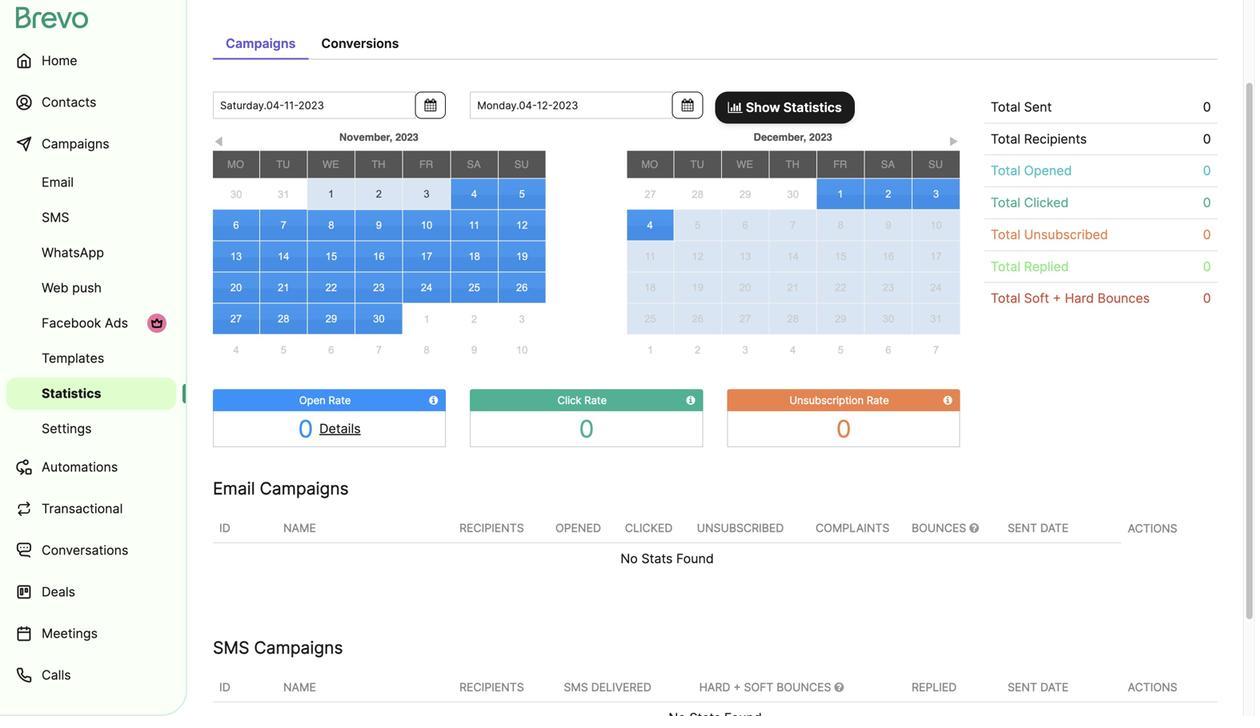 Task type: describe. For each thing, give the bounding box(es) containing it.
web push link
[[6, 272, 176, 304]]

2 horizontal spatial 10
[[930, 219, 942, 231]]

1 vertical spatial 26 link
[[674, 304, 721, 334]]

0 horizontal spatial 31
[[278, 188, 289, 200]]

To text field
[[470, 92, 673, 119]]

16 for 2nd '16' link from the left
[[883, 251, 894, 263]]

calendar image for from text field
[[425, 99, 436, 112]]

calls
[[42, 668, 71, 683]]

0 vertical spatial clicked
[[1024, 195, 1069, 211]]

2 21 from the left
[[787, 282, 799, 294]]

1 sent date from the top
[[1008, 522, 1069, 535]]

hard  + soft bounces
[[699, 681, 834, 694]]

12 for the leftmost 12 link
[[516, 219, 528, 231]]

delivered
[[591, 681, 651, 694]]

0 horizontal spatial statistics
[[42, 386, 101, 401]]

conversations link
[[6, 531, 176, 570]]

su for 5
[[514, 158, 529, 170]]

web
[[42, 280, 69, 296]]

2 24 link from the left
[[913, 273, 959, 303]]

1 20 link from the left
[[213, 273, 259, 303]]

1 actions from the top
[[1128, 522, 1177, 535]]

2 date from the top
[[1040, 681, 1069, 694]]

28 for the middle 28 link
[[692, 188, 703, 200]]

1 vertical spatial 31
[[930, 313, 942, 325]]

sa for 2
[[881, 158, 895, 170]]

sent
[[1024, 99, 1052, 115]]

total sent
[[991, 99, 1052, 115]]

0 horizontal spatial soft
[[744, 681, 773, 694]]

rate for open rate
[[329, 394, 351, 407]]

9 link for 10 link to the right's 8 link
[[865, 210, 912, 241]]

1 date from the top
[[1040, 522, 1069, 535]]

info circle image
[[943, 395, 952, 406]]

found
[[676, 551, 714, 567]]

settings
[[42, 421, 92, 437]]

december, 2023 link
[[674, 128, 912, 147]]

28 for the leftmost 28 link
[[278, 313, 289, 325]]

mo for 27
[[641, 158, 658, 170]]

0 horizontal spatial 8 link
[[308, 210, 355, 241]]

1 20 from the left
[[230, 282, 242, 294]]

0 vertical spatial unsubscribed
[[1024, 227, 1108, 242]]

home
[[42, 53, 77, 68]]

1 horizontal spatial soft
[[1024, 291, 1049, 306]]

no
[[621, 551, 638, 567]]

calls link
[[6, 656, 176, 695]]

email campaigns
[[213, 478, 349, 499]]

0 vertical spatial 26 link
[[499, 273, 545, 303]]

0 horizontal spatial 19
[[516, 251, 528, 263]]

total for total opened
[[991, 163, 1020, 179]]

2 22 from the left
[[835, 282, 846, 294]]

1 vertical spatial 19 link
[[674, 273, 721, 303]]

rate for click rate
[[584, 394, 607, 407]]

0 details
[[298, 415, 361, 444]]

29 link for the middle 28 link
[[721, 179, 769, 210]]

2 horizontal spatial 27 link
[[722, 304, 769, 334]]

click rate
[[558, 394, 607, 407]]

0 horizontal spatial 12 link
[[499, 210, 545, 241]]

th for 30
[[786, 158, 800, 170]]

transactional link
[[6, 490, 176, 528]]

0 horizontal spatial 10 link
[[403, 210, 450, 241]]

rate for unsubscription rate
[[867, 394, 889, 407]]

statistics link
[[6, 378, 176, 410]]

1 vertical spatial 25 link
[[627, 304, 673, 334]]

open rate
[[299, 394, 351, 407]]

▶ link
[[948, 132, 960, 148]]

november, 2023
[[339, 131, 419, 143]]

email link
[[6, 166, 176, 199]]

1 vertical spatial +
[[733, 681, 741, 694]]

18 for the leftmost 18 link
[[468, 251, 480, 263]]

0 for total replied
[[1203, 259, 1211, 274]]

whatsapp link
[[6, 237, 176, 269]]

ads
[[105, 315, 128, 331]]

1 horizontal spatial campaigns link
[[213, 28, 308, 60]]

0 vertical spatial replied
[[1024, 259, 1069, 274]]

december, 2023 ▶
[[754, 131, 958, 148]]

16 for 1st '16' link from left
[[373, 251, 385, 263]]

15 for 1st 15 "link" from right
[[835, 251, 846, 263]]

total soft + hard bounces
[[991, 291, 1150, 306]]

info circle image for click rate
[[686, 395, 695, 406]]

templates link
[[6, 343, 176, 375]]

0 vertical spatial hard
[[1065, 291, 1094, 306]]

0 vertical spatial recipients
[[1024, 131, 1087, 147]]

1 horizontal spatial opened
[[1024, 163, 1072, 179]]

december,
[[754, 131, 806, 143]]

0 horizontal spatial 10
[[421, 219, 432, 231]]

0 horizontal spatial 28 link
[[260, 304, 307, 334]]

1 vertical spatial hard
[[699, 681, 730, 694]]

total for total soft + hard bounces
[[991, 291, 1020, 306]]

november,
[[339, 131, 393, 143]]

1 vertical spatial 11 link
[[627, 241, 673, 272]]

0 horizontal spatial 8
[[328, 219, 334, 231]]

deals link
[[6, 573, 176, 612]]

meetings
[[42, 626, 98, 642]]

2 14 from the left
[[787, 251, 799, 263]]

0 vertical spatial 26
[[516, 282, 528, 294]]

1 horizontal spatial 12 link
[[674, 241, 721, 272]]

automations
[[42, 459, 118, 475]]

2 13 link from the left
[[722, 241, 769, 272]]

sms campaigns
[[213, 638, 343, 658]]

1 horizontal spatial 18 link
[[627, 273, 673, 303]]

bounces
[[777, 681, 831, 694]]

0 horizontal spatial 11
[[469, 219, 480, 231]]

17 for 2nd "17" link from the right
[[421, 251, 432, 263]]

0 horizontal spatial 18 link
[[451, 241, 498, 272]]

1 horizontal spatial 19
[[692, 282, 703, 294]]

conversions link
[[308, 28, 412, 60]]

whatsapp
[[42, 245, 104, 261]]

8 link for 10 link to the middle
[[403, 335, 450, 365]]

total unsubscribed
[[991, 227, 1108, 242]]

details
[[320, 421, 361, 437]]

29 link for the leftmost 28 link
[[308, 304, 355, 334]]

0 vertical spatial bounces
[[1098, 291, 1150, 306]]

27 for the middle 28 link
[[645, 188, 656, 200]]

tu for 31
[[276, 158, 290, 170]]

◀
[[214, 136, 224, 148]]

home link
[[6, 42, 176, 80]]

sms link
[[6, 202, 176, 234]]

2 sent from the top
[[1008, 681, 1037, 694]]

1 horizontal spatial 29
[[740, 188, 751, 200]]

info circle image for open rate
[[429, 395, 438, 406]]

calendar image for to "text box"
[[682, 99, 694, 112]]

1 horizontal spatial 28 link
[[674, 179, 721, 210]]

transactional
[[42, 501, 123, 517]]

name for sms campaigns
[[283, 681, 316, 694]]

2 15 link from the left
[[817, 241, 864, 272]]

0 vertical spatial 25 link
[[451, 273, 498, 303]]

2 16 link from the left
[[865, 241, 912, 272]]

open
[[299, 394, 326, 407]]

2 horizontal spatial 9
[[885, 219, 891, 231]]

complaints
[[816, 522, 890, 535]]

1 horizontal spatial 9
[[471, 344, 477, 356]]

2 horizontal spatial 10 link
[[913, 210, 959, 241]]

1 16 link from the left
[[355, 241, 402, 272]]

contacts link
[[6, 83, 176, 122]]

november, 2023 link
[[260, 128, 498, 147]]

unsubscription rate
[[790, 394, 889, 407]]

2 23 link from the left
[[865, 273, 912, 303]]

◀ link
[[213, 132, 225, 148]]

unsubscription
[[790, 394, 864, 407]]

27 link for the middle 28 link
[[627, 179, 674, 210]]

12 for the right 12 link
[[692, 251, 703, 263]]

0 horizontal spatial 31 link
[[260, 179, 307, 210]]

1 22 from the left
[[325, 282, 337, 294]]

1 23 link from the left
[[355, 273, 402, 303]]

2023 for december,
[[809, 131, 832, 143]]

2023 for november,
[[395, 131, 419, 143]]

1 vertical spatial 25
[[644, 313, 656, 325]]

name for email campaigns
[[283, 522, 316, 535]]

1 horizontal spatial 10 link
[[498, 335, 546, 365]]

0 horizontal spatial campaigns link
[[6, 125, 176, 163]]

contacts
[[42, 94, 96, 110]]

total clicked
[[991, 195, 1069, 211]]

0 horizontal spatial 29
[[325, 313, 337, 325]]

deals
[[42, 584, 75, 600]]

1 horizontal spatial 26
[[692, 313, 703, 325]]

stats
[[641, 551, 673, 567]]

2 horizontal spatial 28 link
[[770, 304, 816, 334]]

show
[[746, 100, 780, 115]]

0 vertical spatial 19 link
[[499, 241, 545, 272]]

0 for total soft + hard bounces
[[1203, 291, 1211, 306]]

0 horizontal spatial replied
[[912, 681, 957, 694]]

click
[[558, 394, 582, 407]]

2 horizontal spatial 27
[[740, 313, 751, 325]]

facebook ads
[[42, 315, 128, 331]]

meetings link
[[6, 615, 176, 653]]



Task type: locate. For each thing, give the bounding box(es) containing it.
total for total recipients
[[991, 131, 1020, 147]]

1 we from the left
[[322, 158, 339, 170]]

2023
[[395, 131, 419, 143], [809, 131, 832, 143]]

0 vertical spatial 18
[[468, 251, 480, 263]]

total for total unsubscribed
[[991, 227, 1020, 242]]

1 horizontal spatial sa
[[881, 158, 895, 170]]

soft down total replied
[[1024, 291, 1049, 306]]

th down november, 2023
[[372, 158, 385, 170]]

22
[[325, 282, 337, 294], [835, 282, 846, 294]]

8
[[328, 219, 334, 231], [838, 219, 844, 231], [424, 344, 429, 356]]

0 horizontal spatial 14 link
[[260, 241, 307, 272]]

fr for 1
[[833, 158, 847, 170]]

1 horizontal spatial 8 link
[[403, 335, 450, 365]]

sms
[[42, 210, 69, 225], [213, 638, 249, 658], [564, 681, 588, 694]]

1 horizontal spatial clicked
[[1024, 195, 1069, 211]]

20
[[230, 282, 242, 294], [740, 282, 751, 294]]

1 vertical spatial 18 link
[[627, 273, 673, 303]]

0 horizontal spatial 27
[[230, 313, 242, 325]]

total up total clicked
[[991, 163, 1020, 179]]

0 vertical spatial 25
[[468, 282, 480, 294]]

2 13 from the left
[[740, 251, 751, 263]]

1 14 from the left
[[278, 251, 289, 263]]

2 fr from the left
[[833, 158, 847, 170]]

6 total from the top
[[991, 259, 1020, 274]]

fr for 3
[[419, 158, 433, 170]]

10 link
[[403, 210, 450, 241], [913, 210, 959, 241], [498, 335, 546, 365]]

1 horizontal spatial 31 link
[[913, 304, 959, 334]]

1 16 from the left
[[373, 251, 385, 263]]

total opened
[[991, 163, 1072, 179]]

we
[[322, 158, 339, 170], [737, 158, 753, 170]]

su
[[514, 158, 529, 170], [928, 158, 943, 170]]

1 total from the top
[[991, 99, 1020, 115]]

1 th from the left
[[372, 158, 385, 170]]

th
[[372, 158, 385, 170], [786, 158, 800, 170]]

soft left bounces
[[744, 681, 773, 694]]

sa for 4
[[467, 158, 481, 170]]

28 link
[[674, 179, 721, 210], [260, 304, 307, 334], [770, 304, 816, 334]]

5 link
[[499, 179, 545, 209], [674, 210, 721, 240], [260, 335, 307, 365], [817, 335, 864, 365]]

1 horizontal spatial 17 link
[[913, 241, 959, 272]]

id down the sms campaigns
[[219, 681, 230, 694]]

1 horizontal spatial 28
[[692, 188, 703, 200]]

0 vertical spatial opened
[[1024, 163, 1072, 179]]

2023 inside december, 2023 ▶
[[809, 131, 832, 143]]

23 for first 23 link from right
[[883, 282, 894, 294]]

2 name from the top
[[283, 681, 316, 694]]

17 link
[[403, 241, 450, 272], [913, 241, 959, 272]]

2 14 link from the left
[[770, 241, 816, 272]]

1 22 link from the left
[[308, 273, 355, 303]]

25 link
[[451, 273, 498, 303], [627, 304, 673, 334]]

1 23 from the left
[[373, 282, 385, 294]]

1 fr from the left
[[419, 158, 433, 170]]

2 15 from the left
[[835, 251, 846, 263]]

0 horizontal spatial we
[[322, 158, 339, 170]]

total down the 'total unsubscribed'
[[991, 259, 1020, 274]]

opened
[[1024, 163, 1072, 179], [555, 522, 601, 535]]

facebook
[[42, 315, 101, 331]]

1 15 from the left
[[325, 251, 337, 263]]

unsubscribed
[[1024, 227, 1108, 242], [697, 522, 784, 535]]

1 vertical spatial soft
[[744, 681, 773, 694]]

1 horizontal spatial 20 link
[[722, 273, 769, 303]]

total down total clicked
[[991, 227, 1020, 242]]

18 link
[[451, 241, 498, 272], [627, 273, 673, 303]]

4 total from the top
[[991, 195, 1020, 211]]

0 horizontal spatial th
[[372, 158, 385, 170]]

30 link
[[213, 179, 260, 210], [769, 179, 817, 210], [355, 304, 402, 334], [865, 304, 912, 334]]

7 link
[[260, 210, 307, 240], [770, 210, 816, 240], [355, 335, 403, 365], [912, 335, 960, 365]]

1 horizontal spatial hard
[[1065, 291, 1094, 306]]

21
[[278, 282, 289, 294], [787, 282, 799, 294]]

2 tu from the left
[[690, 158, 704, 170]]

total recipients
[[991, 131, 1087, 147]]

0 horizontal spatial 9 link
[[355, 210, 402, 241]]

0 for total unsubscribed
[[1203, 227, 1211, 242]]

web push
[[42, 280, 102, 296]]

1 tu from the left
[[276, 158, 290, 170]]

28
[[692, 188, 703, 200], [278, 313, 289, 325], [787, 313, 799, 325]]

we for 29
[[737, 158, 753, 170]]

0 horizontal spatial 15 link
[[308, 241, 355, 272]]

1 name from the top
[[283, 522, 316, 535]]

1 13 link from the left
[[213, 241, 259, 272]]

1 14 link from the left
[[260, 241, 307, 272]]

0 for total sent
[[1203, 99, 1211, 115]]

1 horizontal spatial 12
[[692, 251, 703, 263]]

total for total clicked
[[991, 195, 1020, 211]]

su for 3
[[928, 158, 943, 170]]

7 total from the top
[[991, 291, 1020, 306]]

11
[[469, 219, 480, 231], [645, 251, 656, 263]]

we for 1
[[322, 158, 339, 170]]

9 link for 10 link to the middle's 8 link
[[450, 335, 498, 365]]

2 we from the left
[[737, 158, 753, 170]]

1 24 from the left
[[421, 282, 432, 294]]

0 horizontal spatial 22
[[325, 282, 337, 294]]

0 vertical spatial sms
[[42, 210, 69, 225]]

0 horizontal spatial clicked
[[625, 522, 673, 535]]

1 horizontal spatial 10
[[516, 344, 528, 356]]

1 sa from the left
[[467, 158, 481, 170]]

11 link
[[451, 210, 498, 241], [627, 241, 673, 272]]

id
[[219, 522, 230, 535], [219, 681, 230, 694]]

sms delivered
[[564, 681, 651, 694]]

recipients for email campaigns
[[459, 522, 524, 535]]

mo for 30
[[227, 158, 244, 170]]

we down december, 2023 link
[[737, 158, 753, 170]]

id down email campaigns
[[219, 522, 230, 535]]

0 vertical spatial soft
[[1024, 291, 1049, 306]]

sent
[[1008, 522, 1037, 535], [1008, 681, 1037, 694]]

9
[[376, 219, 382, 231], [885, 219, 891, 231], [471, 344, 477, 356]]

2 su from the left
[[928, 158, 943, 170]]

0 horizontal spatial 17 link
[[403, 241, 450, 272]]

0 vertical spatial 11 link
[[451, 210, 498, 241]]

total down total opened
[[991, 195, 1020, 211]]

8 for 10 link to the middle
[[424, 344, 429, 356]]

2 rate from the left
[[584, 394, 607, 407]]

replied
[[1024, 259, 1069, 274], [912, 681, 957, 694]]

id for sms campaigns
[[219, 681, 230, 694]]

unsubscribed up total replied
[[1024, 227, 1108, 242]]

1 horizontal spatial 18
[[644, 282, 656, 294]]

1 horizontal spatial 25
[[644, 313, 656, 325]]

sms for sms campaigns
[[213, 638, 249, 658]]

email for email campaigns
[[213, 478, 255, 499]]

1 rate from the left
[[329, 394, 351, 407]]

sa
[[467, 158, 481, 170], [881, 158, 895, 170]]

28 for right 28 link
[[787, 313, 799, 325]]

fr
[[419, 158, 433, 170], [833, 158, 847, 170]]

sms for sms delivered
[[564, 681, 588, 694]]

2 total from the top
[[991, 131, 1020, 147]]

calendar image up november, 2023 link
[[425, 99, 436, 112]]

total for total sent
[[991, 99, 1020, 115]]

1 mo from the left
[[227, 158, 244, 170]]

0 horizontal spatial 9
[[376, 219, 382, 231]]

1 21 from the left
[[278, 282, 289, 294]]

0 vertical spatial actions
[[1128, 522, 1177, 535]]

1 horizontal spatial statistics
[[783, 100, 842, 115]]

clicked
[[1024, 195, 1069, 211], [625, 522, 673, 535]]

sms for sms
[[42, 210, 69, 225]]

1 13 from the left
[[230, 251, 242, 263]]

30
[[231, 188, 242, 200], [787, 188, 799, 200], [373, 313, 385, 325], [883, 313, 894, 325]]

27 link for the leftmost 28 link
[[213, 304, 259, 334]]

1 su from the left
[[514, 158, 529, 170]]

1 vertical spatial 11
[[645, 251, 656, 263]]

fr down december, 2023 ▶
[[833, 158, 847, 170]]

0 horizontal spatial 20
[[230, 282, 242, 294]]

4 link
[[451, 179, 498, 209], [627, 210, 673, 240], [213, 335, 260, 365], [769, 335, 817, 365]]

0 horizontal spatial 28
[[278, 313, 289, 325]]

0 horizontal spatial 15
[[325, 251, 337, 263]]

1 horizontal spatial tu
[[690, 158, 704, 170]]

1 17 from the left
[[421, 251, 432, 263]]

tu for 28
[[690, 158, 704, 170]]

1 horizontal spatial 21 link
[[770, 273, 816, 303]]

th down december, 2023 link
[[786, 158, 800, 170]]

0 horizontal spatial 21
[[278, 282, 289, 294]]

1 horizontal spatial th
[[786, 158, 800, 170]]

1 21 link from the left
[[260, 273, 307, 303]]

2023 right november,
[[395, 131, 419, 143]]

total down total replied
[[991, 291, 1020, 306]]

settings link
[[6, 413, 176, 445]]

1 calendar image from the left
[[425, 99, 436, 112]]

31 link
[[260, 179, 307, 210], [913, 304, 959, 334]]

date
[[1040, 522, 1069, 535], [1040, 681, 1069, 694]]

2 2023 from the left
[[809, 131, 832, 143]]

actions
[[1128, 522, 1177, 535], [1128, 681, 1177, 694]]

6
[[233, 219, 239, 231], [742, 219, 748, 231], [328, 344, 334, 356], [885, 344, 891, 356]]

2 22 link from the left
[[817, 273, 864, 303]]

info circle image
[[429, 395, 438, 406], [686, 395, 695, 406]]

total left sent
[[991, 99, 1020, 115]]

fr down november, 2023 link
[[419, 158, 433, 170]]

0 horizontal spatial su
[[514, 158, 529, 170]]

2 vertical spatial recipients
[[459, 681, 524, 694]]

1 24 link from the left
[[403, 273, 450, 303]]

show statistics
[[743, 100, 842, 115]]

2 actions from the top
[[1128, 681, 1177, 694]]

14
[[278, 251, 289, 263], [787, 251, 799, 263]]

rate right unsubscription
[[867, 394, 889, 407]]

email
[[42, 174, 74, 190], [213, 478, 255, 499]]

0 horizontal spatial mo
[[227, 158, 244, 170]]

statistics down templates
[[42, 386, 101, 401]]

no stats found
[[621, 551, 714, 567]]

▶
[[949, 136, 958, 148]]

2 id from the top
[[219, 681, 230, 694]]

1 horizontal spatial +
[[1053, 291, 1061, 306]]

conversions
[[321, 36, 399, 51]]

0 horizontal spatial 2023
[[395, 131, 419, 143]]

2 sa from the left
[[881, 158, 895, 170]]

2 23 from the left
[[883, 282, 894, 294]]

automations link
[[6, 448, 176, 487]]

21 link
[[260, 273, 307, 303], [770, 273, 816, 303]]

statistics up december, 2023 link
[[783, 100, 842, 115]]

15
[[325, 251, 337, 263], [835, 251, 846, 263]]

0 horizontal spatial tu
[[276, 158, 290, 170]]

23 for first 23 link from left
[[373, 282, 385, 294]]

1 vertical spatial sms
[[213, 638, 249, 658]]

1 horizontal spatial 8
[[424, 344, 429, 356]]

1 vertical spatial bounces
[[912, 522, 969, 535]]

1 horizontal spatial 14 link
[[770, 241, 816, 272]]

3
[[424, 188, 429, 200], [933, 188, 939, 200], [519, 313, 525, 325], [742, 344, 748, 356]]

2 mo from the left
[[641, 158, 658, 170]]

0 horizontal spatial 26
[[516, 282, 528, 294]]

1 sent from the top
[[1008, 522, 1037, 535]]

1 horizontal spatial fr
[[833, 158, 847, 170]]

1 horizontal spatial mo
[[641, 158, 658, 170]]

4
[[471, 188, 477, 200], [647, 219, 653, 231], [233, 344, 239, 356], [790, 344, 796, 356]]

27 for the leftmost 28 link
[[230, 313, 242, 325]]

total replied
[[991, 259, 1069, 274]]

23 link
[[355, 273, 402, 303], [865, 273, 912, 303]]

th for 2
[[372, 158, 385, 170]]

2 16 from the left
[[883, 251, 894, 263]]

0 horizontal spatial 14
[[278, 251, 289, 263]]

2 17 from the left
[[930, 251, 942, 263]]

+ down total replied
[[1053, 291, 1061, 306]]

8 link
[[308, 210, 355, 241], [817, 210, 864, 241], [403, 335, 450, 365]]

0 vertical spatial id
[[219, 522, 230, 535]]

2 sent date from the top
[[1008, 681, 1069, 694]]

1 horizontal spatial 11
[[645, 251, 656, 263]]

id for email campaigns
[[219, 522, 230, 535]]

0 horizontal spatial 27 link
[[213, 304, 259, 334]]

1
[[328, 188, 334, 200], [838, 188, 843, 200], [424, 313, 430, 325], [647, 344, 653, 356]]

calendar image left bar chart image
[[682, 99, 694, 112]]

bar chart image
[[728, 101, 743, 114]]

1 vertical spatial 31 link
[[913, 304, 959, 334]]

0 horizontal spatial 25
[[468, 282, 480, 294]]

total
[[991, 99, 1020, 115], [991, 131, 1020, 147], [991, 163, 1020, 179], [991, 195, 1020, 211], [991, 227, 1020, 242], [991, 259, 1020, 274], [991, 291, 1020, 306]]

1 horizontal spatial replied
[[1024, 259, 1069, 274]]

1 vertical spatial 19
[[692, 282, 703, 294]]

1 id from the top
[[219, 522, 230, 535]]

25
[[468, 282, 480, 294], [644, 313, 656, 325]]

0 horizontal spatial email
[[42, 174, 74, 190]]

26
[[516, 282, 528, 294], [692, 313, 703, 325]]

facebook ads link
[[6, 307, 176, 339]]

2 th from the left
[[786, 158, 800, 170]]

1 info circle image from the left
[[429, 395, 438, 406]]

1 vertical spatial name
[[283, 681, 316, 694]]

total for total replied
[[991, 259, 1020, 274]]

2023 right december,
[[809, 131, 832, 143]]

name down the sms campaigns
[[283, 681, 316, 694]]

14 link
[[260, 241, 307, 272], [770, 241, 816, 272]]

5
[[519, 188, 525, 200], [695, 219, 701, 231], [281, 344, 286, 356], [838, 344, 844, 356]]

campaigns
[[226, 36, 296, 51], [42, 136, 109, 152], [260, 478, 349, 499], [254, 638, 343, 658]]

calendar image
[[425, 99, 436, 112], [682, 99, 694, 112]]

conversations
[[42, 543, 128, 558]]

1 vertical spatial 12
[[692, 251, 703, 263]]

8 link for 10 link to the right
[[817, 210, 864, 241]]

name down email campaigns
[[283, 522, 316, 535]]

rate right "open"
[[329, 394, 351, 407]]

1 2023 from the left
[[395, 131, 419, 143]]

2 horizontal spatial 29
[[835, 313, 846, 325]]

1 horizontal spatial sms
[[213, 638, 249, 658]]

0 horizontal spatial calendar image
[[425, 99, 436, 112]]

statistics inside button
[[783, 100, 842, 115]]

2 vertical spatial sms
[[564, 681, 588, 694]]

1 horizontal spatial 16
[[883, 251, 894, 263]]

2 horizontal spatial 29 link
[[817, 304, 864, 334]]

1 horizontal spatial 23
[[883, 282, 894, 294]]

0 for total opened
[[1203, 163, 1211, 179]]

rate right the click
[[584, 394, 607, 407]]

templates
[[42, 351, 104, 366]]

8 for 10 link to the right
[[838, 219, 844, 231]]

0 horizontal spatial bounces
[[912, 522, 969, 535]]

16 link
[[355, 241, 402, 272], [865, 241, 912, 272]]

2 20 link from the left
[[722, 273, 769, 303]]

email for email
[[42, 174, 74, 190]]

we down november, 2023 link
[[322, 158, 339, 170]]

7
[[281, 219, 286, 231], [790, 219, 796, 231], [376, 344, 382, 356], [933, 344, 939, 356]]

unsubscribed up found
[[697, 522, 784, 535]]

1 horizontal spatial 11 link
[[627, 241, 673, 272]]

0 for total recipients
[[1203, 131, 1211, 147]]

2 17 link from the left
[[913, 241, 959, 272]]

0 horizontal spatial 11 link
[[451, 210, 498, 241]]

18 for 18 link to the right
[[644, 282, 656, 294]]

statistics
[[783, 100, 842, 115], [42, 386, 101, 401]]

0 horizontal spatial 19 link
[[499, 241, 545, 272]]

left___rvooi image
[[150, 317, 163, 330]]

recipients for sms campaigns
[[459, 681, 524, 694]]

push
[[72, 280, 102, 296]]

From text field
[[213, 92, 416, 119]]

+ left bounces
[[733, 681, 741, 694]]

1 15 link from the left
[[308, 241, 355, 272]]

clicked up stats
[[625, 522, 673, 535]]

1 horizontal spatial unsubscribed
[[1024, 227, 1108, 242]]

0 horizontal spatial unsubscribed
[[697, 522, 784, 535]]

1 vertical spatial opened
[[555, 522, 601, 535]]

0 horizontal spatial sa
[[467, 158, 481, 170]]

0 for total clicked
[[1203, 195, 1211, 211]]

bounces
[[1098, 291, 1150, 306], [912, 522, 969, 535]]

total down "total sent"
[[991, 131, 1020, 147]]

soft
[[1024, 291, 1049, 306], [744, 681, 773, 694]]

0 horizontal spatial opened
[[555, 522, 601, 535]]

show statistics button
[[715, 92, 855, 124]]

27 link
[[627, 179, 674, 210], [213, 304, 259, 334], [722, 304, 769, 334]]

2 calendar image from the left
[[682, 99, 694, 112]]

17
[[421, 251, 432, 263], [930, 251, 942, 263]]

18
[[468, 251, 480, 263], [644, 282, 656, 294]]

26 link
[[499, 273, 545, 303], [674, 304, 721, 334]]

15 for second 15 "link" from the right
[[325, 251, 337, 263]]

3 total from the top
[[991, 163, 1020, 179]]

1 horizontal spatial 15
[[835, 251, 846, 263]]

5 total from the top
[[991, 227, 1020, 242]]

2 info circle image from the left
[[686, 395, 695, 406]]

2 24 from the left
[[930, 282, 942, 294]]

2 21 link from the left
[[770, 273, 816, 303]]

17 for first "17" link from right
[[930, 251, 942, 263]]

1 17 link from the left
[[403, 241, 450, 272]]

3 rate from the left
[[867, 394, 889, 407]]

clicked up the 'total unsubscribed'
[[1024, 195, 1069, 211]]

19
[[516, 251, 528, 263], [692, 282, 703, 294]]

2 20 from the left
[[740, 282, 751, 294]]



Task type: vqa. For each thing, say whether or not it's contained in the screenshot.
the rightmost 29 link
yes



